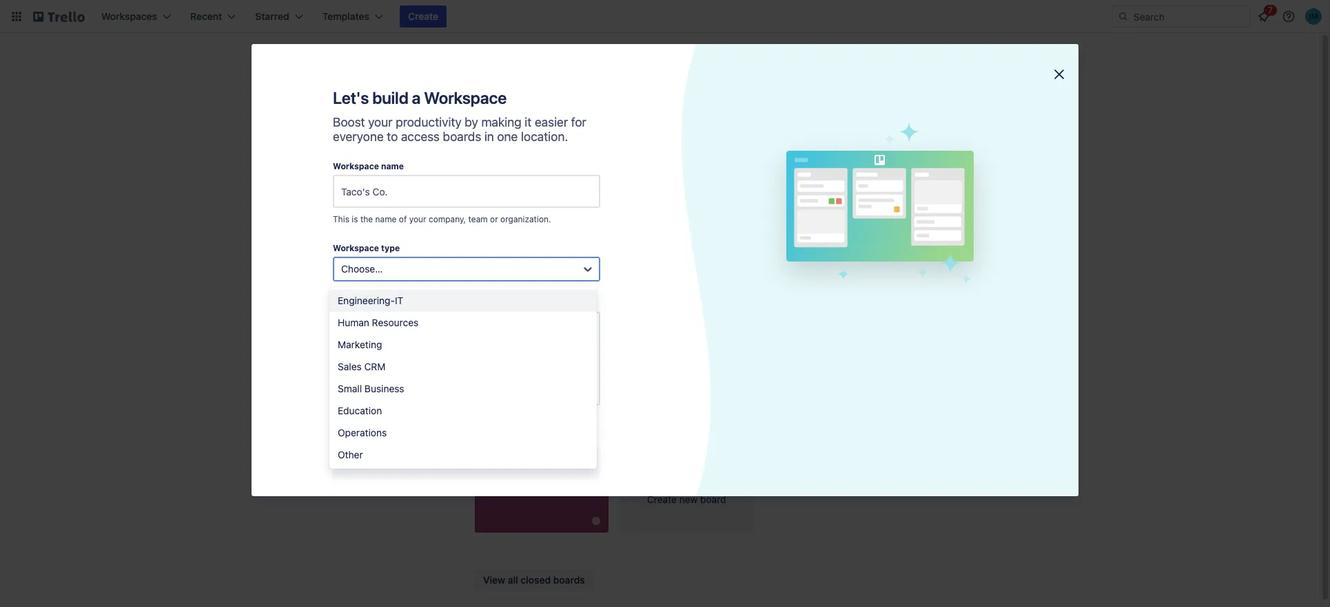 Task type: describe. For each thing, give the bounding box(es) containing it.
view
[[483, 574, 505, 586]]

choose…
[[341, 263, 383, 275]]

small business
[[338, 383, 404, 395]]

create for create
[[408, 10, 438, 22]]

team
[[959, 162, 988, 174]]

organization.
[[500, 214, 551, 225]]

Our team organizes everything here. text field
[[333, 312, 600, 406]]

template for remote
[[919, 147, 953, 156]]

new
[[679, 494, 698, 506]]

the inside try trello premium get unlimited boards, all the views, unlimited automation, and more.
[[398, 354, 412, 366]]

1 vertical spatial workspace
[[587, 436, 645, 449]]

company,
[[429, 214, 466, 225]]

start free trial button
[[287, 406, 349, 420]]

jeremy miller's workspace link
[[276, 174, 453, 199]]

members
[[369, 412, 405, 422]]

template project management
[[480, 147, 591, 174]]

add image
[[431, 279, 447, 296]]

search image
[[1118, 11, 1129, 22]]

1 vertical spatial boards
[[697, 437, 730, 449]]

a inside get your members on board with a few words about your workspace.
[[463, 412, 467, 422]]

workspace description optional
[[333, 298, 462, 309]]

type
[[381, 243, 400, 254]]

sales
[[338, 361, 362, 373]]

views
[[326, 256, 352, 268]]

community
[[687, 102, 737, 114]]

1 horizontal spatial board
[[700, 494, 726, 506]]

boards inside boost your productivity by making it easier for everyone to access boards in one location.
[[443, 130, 481, 144]]

let's build a workspace
[[333, 88, 507, 108]]

to
[[387, 130, 398, 144]]

template right kanban
[[668, 162, 718, 174]]

0 vertical spatial unlimited
[[306, 354, 347, 366]]

create for create new board
[[647, 494, 677, 506]]

templates link
[[276, 88, 453, 113]]

beyond imagination for first beyond imagination link
[[480, 292, 586, 304]]

get going faster with a template from the trello community or
[[475, 102, 751, 114]]

try trello premium get unlimited boards, all the views, unlimited automation, and more.
[[287, 336, 433, 394]]

Workspace name text field
[[333, 175, 600, 208]]

with inside get your members on board with a few words about your workspace.
[[444, 412, 461, 422]]

boost
[[333, 115, 365, 130]]

few
[[470, 412, 484, 422]]

full
[[527, 216, 541, 228]]

workspace for workspace type
[[333, 243, 379, 254]]

is
[[352, 214, 358, 225]]

description
[[381, 298, 428, 309]]

the right is
[[360, 214, 373, 225]]

beyond imagination for first beyond imagination link from the bottom of the page
[[480, 473, 586, 486]]

0 horizontal spatial boards
[[326, 207, 357, 218]]

template simple project board
[[770, 147, 882, 174]]

start
[[287, 407, 309, 418]]

home link
[[276, 116, 453, 141]]

browse
[[475, 216, 508, 228]]

making
[[481, 115, 522, 130]]

members
[[326, 281, 368, 293]]

workspace for workspace name
[[333, 161, 379, 172]]

imagination for first beyond imagination link from the bottom of the page
[[523, 473, 586, 486]]

board inside get your members on board with a few words about your workspace.
[[419, 412, 442, 422]]

0 vertical spatial miller's
[[340, 181, 373, 192]]

get for get going faster with a template from the trello community or
[[475, 102, 491, 114]]

continue
[[446, 458, 487, 469]]

this
[[333, 214, 349, 225]]

workspace name
[[333, 161, 404, 172]]

recently
[[502, 264, 549, 276]]

browse the full template gallery link
[[475, 216, 615, 228]]

simple
[[770, 162, 807, 174]]

your right the about
[[537, 412, 554, 422]]

boards inside button
[[553, 574, 585, 586]]

for
[[571, 115, 586, 130]]

words
[[486, 412, 510, 422]]

7 notifications image
[[1256, 8, 1272, 25]]

hub
[[990, 162, 1013, 174]]

about
[[512, 412, 534, 422]]

automation,
[[361, 368, 414, 380]]

board
[[851, 162, 882, 174]]

kanban template
[[625, 162, 718, 174]]

productivity
[[396, 115, 462, 130]]

engineering-
[[338, 295, 395, 307]]

this is the name of your company, team or organization.
[[333, 214, 551, 225]]

1 horizontal spatial jeremy
[[502, 436, 542, 449]]

let's
[[333, 88, 369, 108]]

your inside boost your productivity by making it easier for everyone to access boards in one location.
[[368, 115, 393, 130]]

education
[[338, 405, 382, 417]]

0 vertical spatial trello
[[660, 102, 685, 114]]

workspaces
[[285, 158, 334, 168]]

going
[[493, 102, 518, 114]]

on
[[407, 412, 417, 422]]

home
[[304, 122, 331, 134]]

2 beyond imagination link from the top
[[475, 467, 608, 533]]

operations
[[338, 427, 387, 439]]

continue button
[[333, 447, 600, 480]]

0 horizontal spatial jeremy miller's workspace
[[304, 181, 425, 192]]

human
[[338, 317, 369, 329]]

get your members on board with a few words about your workspace.
[[333, 412, 554, 437]]

remote
[[915, 162, 956, 174]]

other
[[338, 449, 363, 461]]

template for project
[[485, 147, 519, 156]]

closed
[[521, 574, 551, 586]]

get inside try trello premium get unlimited boards, all the views, unlimited automation, and more.
[[287, 354, 303, 366]]

small
[[338, 383, 362, 395]]

workspace type
[[333, 243, 400, 254]]

crm
[[364, 361, 386, 373]]

view all closed boards
[[483, 574, 585, 586]]



Task type: locate. For each thing, give the bounding box(es) containing it.
0 vertical spatial with
[[549, 102, 568, 114]]

template down one
[[485, 147, 519, 156]]

project left board
[[810, 162, 848, 174]]

1 horizontal spatial workspace
[[587, 436, 645, 449]]

unlimited up views,
[[306, 354, 347, 366]]

board right the on
[[419, 412, 442, 422]]

0 horizontal spatial jeremy
[[304, 181, 338, 192]]

1 horizontal spatial or
[[739, 102, 748, 114]]

1 vertical spatial jeremy miller's workspace
[[502, 436, 645, 449]]

0 horizontal spatial boards
[[443, 130, 481, 144]]

try
[[287, 336, 302, 348]]

2 project from the left
[[810, 162, 848, 174]]

1 imagination from the top
[[523, 292, 586, 304]]

2 beyond from the top
[[480, 473, 520, 486]]

boards link up new
[[675, 432, 738, 454]]

unlimited
[[306, 354, 347, 366], [318, 368, 359, 380]]

premium
[[333, 336, 374, 348]]

templates
[[304, 94, 351, 106]]

board right new
[[700, 494, 726, 506]]

the right from
[[643, 102, 658, 114]]

0 vertical spatial boards link
[[276, 202, 453, 224]]

0 vertical spatial all
[[386, 354, 395, 366]]

1 horizontal spatial a
[[463, 412, 467, 422]]

template up simple
[[774, 147, 808, 156]]

1 vertical spatial or
[[490, 214, 498, 225]]

or right community
[[739, 102, 748, 114]]

template
[[578, 102, 617, 114], [543, 216, 582, 228]]

a
[[412, 88, 421, 108], [570, 102, 576, 114], [463, 412, 467, 422]]

name down to
[[381, 161, 404, 172]]

more.
[[287, 382, 313, 394]]

1 vertical spatial board
[[700, 494, 726, 506]]

beyond down recently
[[480, 292, 520, 304]]

1 vertical spatial create
[[647, 494, 677, 506]]

0 vertical spatial or
[[739, 102, 748, 114]]

all inside try trello premium get unlimited boards, all the views, unlimited automation, and more.
[[386, 354, 395, 366]]

0 vertical spatial name
[[381, 161, 404, 172]]

jeremy down workspaces
[[304, 181, 338, 192]]

0 horizontal spatial with
[[444, 412, 461, 422]]

trello inside try trello premium get unlimited boards, all the views, unlimited automation, and more.
[[305, 336, 330, 348]]

1 vertical spatial template
[[543, 216, 582, 228]]

open information menu image
[[1282, 10, 1296, 23]]

settings link
[[276, 301, 453, 323]]

start free trial
[[287, 407, 349, 418]]

template for simple
[[774, 147, 808, 156]]

jeremy miller's workspace down the about
[[502, 436, 645, 449]]

location.
[[521, 130, 568, 144]]

views link
[[276, 252, 453, 274]]

everyone
[[333, 130, 384, 144]]

a up for
[[570, 102, 576, 114]]

1 vertical spatial boards
[[553, 574, 585, 586]]

beyond imagination
[[480, 292, 586, 304], [480, 473, 586, 486]]

0 horizontal spatial boards link
[[276, 202, 453, 224]]

all
[[386, 354, 395, 366], [508, 574, 518, 586]]

0 vertical spatial beyond imagination
[[480, 292, 586, 304]]

the up automation, at left
[[398, 354, 412, 366]]

trello
[[660, 102, 685, 114], [305, 336, 330, 348]]

0 horizontal spatial trello
[[305, 336, 330, 348]]

your up workspace.
[[349, 412, 366, 422]]

optional
[[431, 298, 462, 309]]

management
[[521, 162, 591, 174]]

0 vertical spatial beyond imagination link
[[475, 286, 608, 352]]

boards
[[326, 207, 357, 218], [697, 437, 730, 449]]

1 vertical spatial miller's
[[545, 436, 584, 449]]

of
[[399, 214, 407, 225]]

it
[[525, 115, 532, 130]]

1 horizontal spatial create
[[647, 494, 677, 506]]

unlimited up small at the bottom
[[318, 368, 359, 380]]

template inside template project management
[[485, 147, 519, 156]]

0 vertical spatial template
[[578, 102, 617, 114]]

in
[[484, 130, 494, 144]]

recently viewed
[[502, 264, 590, 276]]

trial
[[332, 407, 349, 418]]

beyond down continue at bottom
[[480, 473, 520, 486]]

1 vertical spatial jeremy
[[502, 436, 542, 449]]

1 horizontal spatial miller's
[[545, 436, 584, 449]]

1 project from the left
[[480, 162, 519, 174]]

2 vertical spatial get
[[333, 412, 347, 422]]

0 horizontal spatial create
[[408, 10, 438, 22]]

project inside template project management
[[480, 162, 519, 174]]

boards left 'in'
[[443, 130, 481, 144]]

primary element
[[0, 0, 1330, 33]]

gallery
[[585, 216, 615, 228]]

workspace
[[376, 181, 425, 192], [587, 436, 645, 449]]

beyond imagination down the about
[[480, 473, 586, 486]]

workspace
[[424, 88, 507, 108], [333, 161, 379, 172], [333, 243, 379, 254], [333, 298, 379, 309]]

1 beyond imagination link from the top
[[475, 286, 608, 352]]

get
[[475, 102, 491, 114], [287, 354, 303, 366], [333, 412, 347, 422]]

human resources
[[338, 317, 419, 329]]

all up automation, at left
[[386, 354, 395, 366]]

1 vertical spatial beyond
[[480, 473, 520, 486]]

beyond imagination down recently
[[480, 292, 586, 304]]

0 vertical spatial beyond
[[480, 292, 520, 304]]

0 horizontal spatial miller's
[[340, 181, 373, 192]]

project inside template simple project board
[[810, 162, 848, 174]]

create new board
[[647, 494, 726, 506]]

kanban template link
[[620, 138, 753, 204]]

get for get your members on board with a few words about your workspace.
[[333, 412, 347, 422]]

your right of
[[409, 214, 426, 225]]

sales crm
[[338, 361, 386, 373]]

1 vertical spatial beyond imagination
[[480, 473, 586, 486]]

0 vertical spatial boards
[[326, 207, 357, 218]]

template remote team hub
[[915, 147, 1013, 174]]

trello left community
[[660, 102, 685, 114]]

0 vertical spatial jeremy
[[304, 181, 338, 192]]

or
[[739, 102, 748, 114], [490, 214, 498, 225]]

highlights link
[[276, 227, 453, 249]]

and
[[417, 368, 433, 380]]

1 horizontal spatial boards
[[697, 437, 730, 449]]

0 horizontal spatial or
[[490, 214, 498, 225]]

1 horizontal spatial trello
[[660, 102, 685, 114]]

template
[[485, 147, 519, 156], [774, 147, 808, 156], [919, 147, 953, 156], [668, 162, 718, 174]]

boards up new
[[697, 437, 730, 449]]

0 vertical spatial imagination
[[523, 292, 586, 304]]

miller's
[[340, 181, 373, 192], [545, 436, 584, 449]]

1 vertical spatial get
[[287, 354, 303, 366]]

get up by
[[475, 102, 491, 114]]

one
[[497, 130, 518, 144]]

beyond for first beyond imagination link
[[480, 292, 520, 304]]

the left full
[[510, 216, 525, 228]]

a right build
[[412, 88, 421, 108]]

build
[[372, 88, 408, 108]]

template up for
[[578, 102, 617, 114]]

1 vertical spatial with
[[444, 412, 461, 422]]

1 vertical spatial trello
[[305, 336, 330, 348]]

jeremy down the about
[[502, 436, 542, 449]]

1 horizontal spatial get
[[333, 412, 347, 422]]

it
[[395, 295, 403, 307]]

0 vertical spatial board
[[419, 412, 442, 422]]

workspace for workspace description optional
[[333, 298, 379, 309]]

0 horizontal spatial workspace
[[376, 181, 425, 192]]

boards right closed
[[553, 574, 585, 586]]

0 vertical spatial create
[[408, 10, 438, 22]]

1 vertical spatial unlimited
[[318, 368, 359, 380]]

easier
[[535, 115, 568, 130]]

board
[[419, 412, 442, 422], [700, 494, 726, 506]]

get right free
[[333, 412, 347, 422]]

views,
[[287, 368, 315, 380]]

resources
[[372, 317, 419, 329]]

1 horizontal spatial with
[[549, 102, 568, 114]]

0 horizontal spatial project
[[480, 162, 519, 174]]

marketing
[[338, 339, 382, 351]]

0 vertical spatial jeremy miller's workspace
[[304, 181, 425, 192]]

0 vertical spatial workspace
[[376, 181, 425, 192]]

or right team
[[490, 214, 498, 225]]

1 beyond from the top
[[480, 292, 520, 304]]

workspace.
[[333, 427, 379, 437]]

template inside template simple project board
[[774, 147, 808, 156]]

browse the full template gallery
[[475, 216, 615, 228]]

get up views,
[[287, 354, 303, 366]]

2 imagination from the top
[[523, 473, 586, 486]]

jeremy miller (jeremymiller198) image
[[1305, 8, 1322, 25]]

0 vertical spatial boards
[[443, 130, 481, 144]]

2 horizontal spatial a
[[570, 102, 576, 114]]

project down one
[[480, 162, 519, 174]]

create inside button
[[408, 10, 438, 22]]

imagination for first beyond imagination link
[[523, 292, 586, 304]]

with up easier
[[549, 102, 568, 114]]

beyond for first beyond imagination link from the bottom of the page
[[480, 473, 520, 486]]

2 horizontal spatial get
[[475, 102, 491, 114]]

all inside button
[[508, 574, 518, 586]]

the
[[643, 102, 658, 114], [360, 214, 373, 225], [510, 216, 525, 228], [398, 354, 412, 366]]

get inside get your members on board with a few words about your workspace.
[[333, 412, 347, 422]]

0 horizontal spatial a
[[412, 88, 421, 108]]

your down build
[[368, 115, 393, 130]]

1 beyond imagination from the top
[[480, 292, 586, 304]]

access
[[401, 130, 440, 144]]

a left few
[[463, 412, 467, 422]]

1 horizontal spatial all
[[508, 574, 518, 586]]

create button
[[400, 6, 447, 28]]

1 horizontal spatial boards
[[553, 574, 585, 586]]

1 vertical spatial imagination
[[523, 473, 586, 486]]

template right full
[[543, 216, 582, 228]]

1 vertical spatial all
[[508, 574, 518, 586]]

business
[[365, 383, 404, 395]]

template up remote
[[919, 147, 953, 156]]

from
[[620, 102, 641, 114]]

boards,
[[349, 354, 383, 366]]

members link
[[276, 276, 453, 298]]

template inside template remote team hub
[[919, 147, 953, 156]]

0 horizontal spatial all
[[386, 354, 395, 366]]

all right view
[[508, 574, 518, 586]]

trello right the try
[[305, 336, 330, 348]]

0 horizontal spatial board
[[419, 412, 442, 422]]

Search field
[[1129, 6, 1250, 27]]

by
[[465, 115, 478, 130]]

viewed
[[552, 264, 590, 276]]

free
[[312, 407, 329, 418]]

beyond
[[480, 292, 520, 304], [480, 473, 520, 486]]

boards link up highlights link at top left
[[276, 202, 453, 224]]

settings
[[326, 306, 363, 318]]

name left of
[[375, 214, 397, 225]]

team
[[468, 214, 488, 225]]

0 vertical spatial get
[[475, 102, 491, 114]]

engineering-it
[[338, 295, 403, 307]]

workspace inside 'jeremy miller's workspace' link
[[376, 181, 425, 192]]

jeremy miller's workspace
[[304, 181, 425, 192], [502, 436, 645, 449]]

1 vertical spatial boards link
[[675, 432, 738, 454]]

1 horizontal spatial boards link
[[675, 432, 738, 454]]

0 horizontal spatial get
[[287, 354, 303, 366]]

highlights
[[326, 232, 371, 243]]

1 vertical spatial name
[[375, 214, 397, 225]]

with left few
[[444, 412, 461, 422]]

boards up highlights
[[326, 207, 357, 218]]

jeremy miller's workspace down workspace name
[[304, 181, 425, 192]]

1 vertical spatial beyond imagination link
[[475, 467, 608, 533]]

2 beyond imagination from the top
[[480, 473, 586, 486]]

1 horizontal spatial jeremy miller's workspace
[[502, 436, 645, 449]]

1 horizontal spatial project
[[810, 162, 848, 174]]



Task type: vqa. For each thing, say whether or not it's contained in the screenshot.
Workspace name
yes



